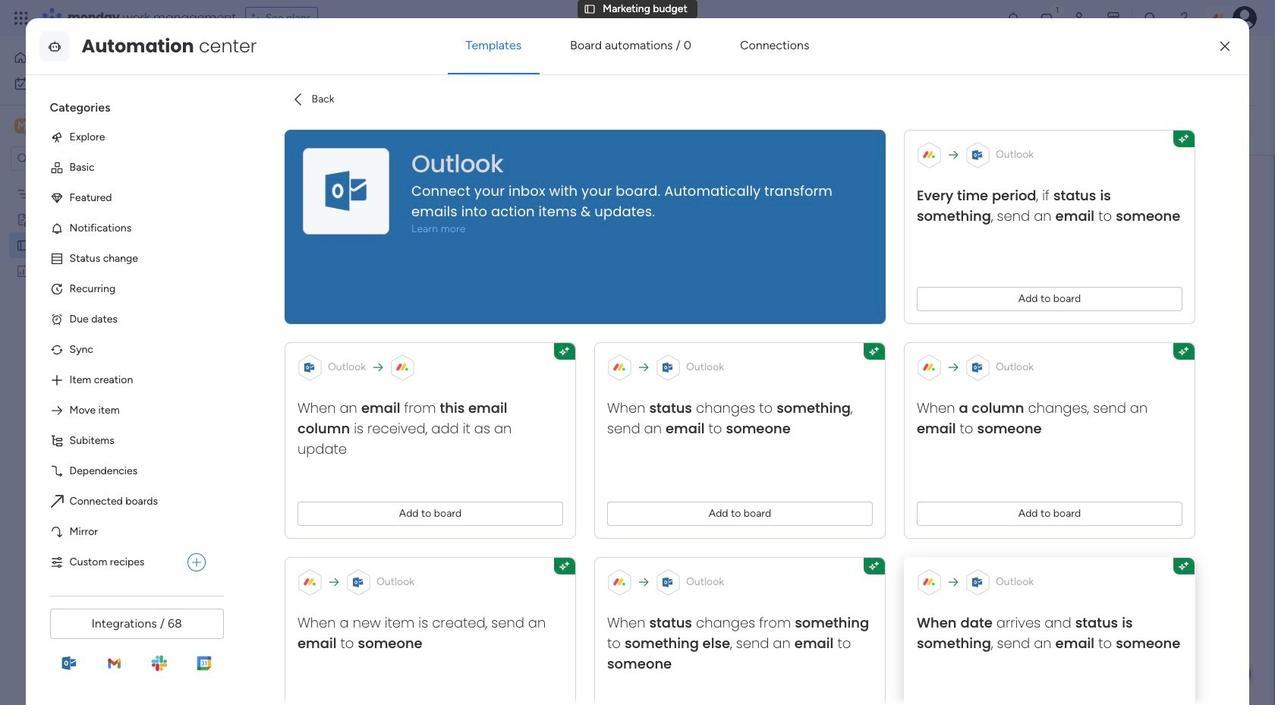 Task type: vqa. For each thing, say whether or not it's contained in the screenshot.
first Group from the top
yes



Task type: describe. For each thing, give the bounding box(es) containing it.
public board image
[[16, 238, 30, 252]]

Search in workspace field
[[32, 150, 127, 167]]

app banner image outlook image
[[322, 167, 370, 215]]

public dashboard image
[[16, 263, 30, 278]]

2 group from the top
[[536, 362, 939, 450]]

kendall parks image
[[1233, 6, 1257, 30]]

name text field
[[536, 314, 939, 344]]

monday marketplace image
[[1106, 11, 1121, 26]]

collapse image
[[1237, 125, 1250, 137]]

workspace selection element
[[14, 117, 127, 137]]

private board image
[[16, 212, 30, 226]]



Task type: locate. For each thing, give the bounding box(es) containing it.
1 image
[[1051, 1, 1064, 18]]

help image
[[1177, 11, 1192, 26]]

1 group from the top
[[536, 274, 939, 362]]

list box
[[38, 87, 230, 578], [0, 177, 194, 489]]

tab
[[445, 80, 470, 105]]

workforms logo image
[[375, 118, 461, 143]]

heading
[[38, 87, 218, 122]]

group
[[536, 274, 939, 362], [536, 362, 939, 450], [536, 450, 939, 532]]

search everything image
[[1143, 11, 1158, 26]]

tab list
[[230, 80, 1253, 106]]

update feed image
[[1039, 11, 1054, 26]]

invite members image
[[1073, 11, 1088, 26]]

notifications image
[[1006, 11, 1021, 26]]

select product image
[[14, 11, 29, 26]]

Choose a date date field
[[536, 490, 939, 519]]

see plans image
[[252, 10, 265, 27]]

option
[[9, 46, 184, 70], [9, 71, 184, 96], [0, 180, 194, 183], [38, 547, 181, 578]]

workspace image
[[14, 118, 30, 134]]

form form
[[201, 156, 1274, 705]]

3 group from the top
[[536, 450, 939, 532]]



